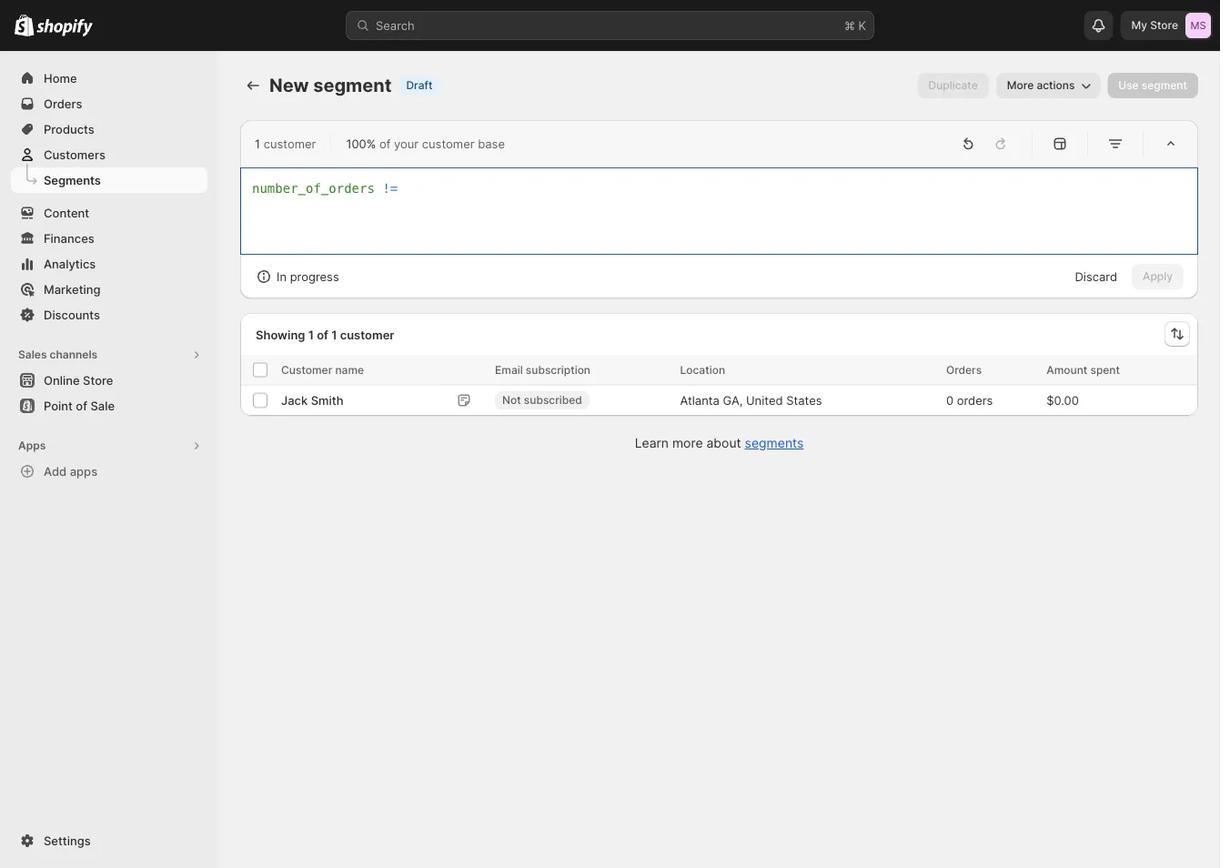 Task type: describe. For each thing, give the bounding box(es) containing it.
1 horizontal spatial customer
[[340, 328, 395, 342]]

base
[[478, 137, 505, 151]]

in progress alert
[[240, 255, 354, 299]]

content
[[44, 206, 89, 220]]

2 horizontal spatial 1
[[332, 328, 337, 342]]

sales channels button
[[11, 342, 208, 368]]

learn
[[635, 436, 669, 451]]

draft
[[406, 79, 433, 92]]

jack smith
[[281, 393, 344, 407]]

$0.00
[[1047, 393, 1080, 407]]

subscription
[[526, 363, 591, 376]]

atlanta ga, united states
[[681, 393, 823, 407]]

email
[[495, 363, 523, 376]]

segments link
[[745, 436, 804, 451]]

add
[[44, 464, 67, 478]]

point of sale link
[[11, 393, 208, 419]]

100% of your customer base
[[346, 137, 505, 151]]

smith
[[311, 393, 344, 407]]

apps
[[70, 464, 98, 478]]

online
[[44, 373, 80, 387]]

more actions button
[[997, 73, 1101, 98]]

discounts link
[[11, 302, 208, 328]]

settings link
[[11, 829, 208, 854]]

in
[[277, 270, 287, 284]]

100%
[[346, 137, 376, 151]]

use segment button
[[1108, 73, 1199, 98]]

add apps
[[44, 464, 98, 478]]

search
[[376, 18, 415, 32]]

segments link
[[11, 168, 208, 193]]

email subscription
[[495, 363, 591, 376]]

0 horizontal spatial shopify image
[[15, 14, 34, 36]]

1 horizontal spatial 1
[[308, 328, 314, 342]]

orders link
[[11, 91, 208, 117]]

0 vertical spatial orders
[[44, 97, 82, 111]]

more
[[673, 436, 703, 451]]

united
[[747, 393, 784, 407]]

use
[[1119, 79, 1140, 92]]

amount spent
[[1047, 363, 1121, 376]]

my
[[1132, 19, 1148, 32]]

location
[[681, 363, 726, 376]]

discard button
[[1065, 264, 1129, 290]]

online store link
[[11, 368, 208, 393]]

online store button
[[0, 368, 219, 393]]

content link
[[11, 200, 208, 226]]

customers
[[44, 147, 106, 162]]

analytics
[[44, 257, 96, 271]]

learn more about segments
[[635, 436, 804, 451]]

in progress
[[277, 270, 339, 284]]

more
[[1008, 79, 1035, 92]]

home
[[44, 71, 77, 85]]

finances link
[[11, 226, 208, 251]]

customers link
[[11, 142, 208, 168]]

marketing
[[44, 282, 101, 296]]

1 horizontal spatial shopify image
[[37, 19, 93, 37]]

subscribed
[[524, 394, 583, 407]]

sales channels
[[18, 348, 98, 361]]

1 customer
[[255, 137, 316, 151]]

1 vertical spatial of
[[317, 328, 329, 342]]

jack smith link
[[281, 391, 344, 409]]

segment for use segment
[[1142, 79, 1188, 92]]

customer name
[[281, 363, 364, 376]]

apply button
[[1133, 264, 1185, 290]]

2 horizontal spatial customer
[[422, 137, 475, 151]]

ga,
[[723, 393, 743, 407]]

orders
[[958, 393, 994, 407]]

analytics link
[[11, 251, 208, 277]]

your
[[394, 137, 419, 151]]

1 vertical spatial orders
[[947, 363, 983, 376]]

apply
[[1144, 270, 1174, 283]]

states
[[787, 393, 823, 407]]

redo image
[[992, 135, 1011, 153]]

discard
[[1076, 270, 1118, 284]]



Task type: vqa. For each thing, say whether or not it's contained in the screenshot.
Marketing 'link'
yes



Task type: locate. For each thing, give the bounding box(es) containing it.
new
[[270, 74, 309, 97]]

customer right the your at the left
[[422, 137, 475, 151]]

amount
[[1047, 363, 1088, 376]]

online store
[[44, 373, 113, 387]]

point of sale button
[[0, 393, 219, 419]]

new segment
[[270, 74, 392, 97]]

marketing link
[[11, 277, 208, 302]]

point
[[44, 399, 73, 413]]

about
[[707, 436, 742, 451]]

add apps button
[[11, 459, 208, 484]]

0 horizontal spatial of
[[76, 399, 87, 413]]

2 horizontal spatial of
[[380, 137, 391, 151]]

not subscribed
[[503, 394, 583, 407]]

use segment
[[1119, 79, 1188, 92]]

duplicate
[[929, 79, 979, 92]]

my store
[[1132, 19, 1179, 32]]

more actions
[[1008, 79, 1076, 92]]

segments
[[44, 173, 101, 187]]

point of sale
[[44, 399, 115, 413]]

0 horizontal spatial store
[[83, 373, 113, 387]]

of left the your at the left
[[380, 137, 391, 151]]

segment
[[313, 74, 392, 97], [1142, 79, 1188, 92]]

1 horizontal spatial store
[[1151, 19, 1179, 32]]

products link
[[11, 117, 208, 142]]

duplicate button
[[918, 73, 990, 98]]

home link
[[11, 66, 208, 91]]

⌘
[[845, 18, 856, 32]]

0 vertical spatial store
[[1151, 19, 1179, 32]]

segment right use
[[1142, 79, 1188, 92]]

1 horizontal spatial segment
[[1142, 79, 1188, 92]]

orders
[[44, 97, 82, 111], [947, 363, 983, 376]]

channels
[[50, 348, 98, 361]]

of
[[380, 137, 391, 151], [317, 328, 329, 342], [76, 399, 87, 413]]

products
[[44, 122, 95, 136]]

store inside 'button'
[[83, 373, 113, 387]]

k
[[859, 18, 867, 32]]

apps button
[[11, 433, 208, 459]]

customer down new
[[264, 137, 316, 151]]

orders down home
[[44, 97, 82, 111]]

sale
[[90, 399, 115, 413]]

customer up name
[[340, 328, 395, 342]]

of up 'customer name'
[[317, 328, 329, 342]]

1 horizontal spatial orders
[[947, 363, 983, 376]]

0 horizontal spatial customer
[[264, 137, 316, 151]]

of inside button
[[76, 399, 87, 413]]

atlanta
[[681, 393, 720, 407]]

2 vertical spatial of
[[76, 399, 87, 413]]

store up "sale"
[[83, 373, 113, 387]]

my store image
[[1186, 13, 1212, 38]]

showing
[[256, 328, 305, 342]]

orders up 0 orders
[[947, 363, 983, 376]]

showing 1 of 1 customer
[[256, 328, 395, 342]]

Editor field
[[252, 179, 1187, 243]]

of for your
[[380, 137, 391, 151]]

jack
[[281, 393, 308, 407]]

apps
[[18, 439, 46, 453]]

segments
[[745, 436, 804, 451]]

finances
[[44, 231, 94, 245]]

store for online store
[[83, 373, 113, 387]]

1 vertical spatial store
[[83, 373, 113, 387]]

discounts
[[44, 308, 100, 322]]

name
[[335, 363, 364, 376]]

1 horizontal spatial of
[[317, 328, 329, 342]]

0 horizontal spatial orders
[[44, 97, 82, 111]]

store for my store
[[1151, 19, 1179, 32]]

settings
[[44, 834, 91, 848]]

not
[[503, 394, 521, 407]]

of left "sale"
[[76, 399, 87, 413]]

segment for new segment
[[313, 74, 392, 97]]

sales
[[18, 348, 47, 361]]

⌘ k
[[845, 18, 867, 32]]

segment up 100%
[[313, 74, 392, 97]]

0 orders
[[947, 393, 994, 407]]

0 horizontal spatial segment
[[313, 74, 392, 97]]

of for sale
[[76, 399, 87, 413]]

customer
[[264, 137, 316, 151], [422, 137, 475, 151], [340, 328, 395, 342]]

To create a segment, choose a template or apply a filter. text field
[[252, 179, 1187, 243]]

store right my
[[1151, 19, 1179, 32]]

0 vertical spatial of
[[380, 137, 391, 151]]

customer
[[281, 363, 333, 376]]

0
[[947, 393, 954, 407]]

spent
[[1091, 363, 1121, 376]]

1
[[255, 137, 260, 151], [308, 328, 314, 342], [332, 328, 337, 342]]

shopify image
[[15, 14, 34, 36], [37, 19, 93, 37]]

0 horizontal spatial 1
[[255, 137, 260, 151]]

actions
[[1037, 79, 1076, 92]]

progress
[[290, 270, 339, 284]]

segment inside button
[[1142, 79, 1188, 92]]



